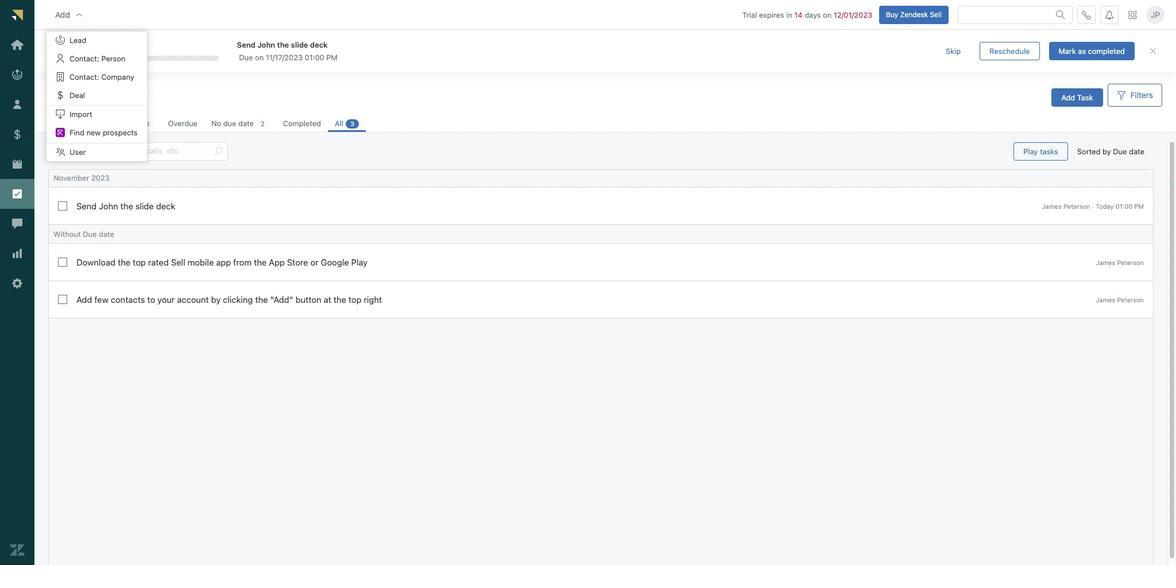 Task type: locate. For each thing, give the bounding box(es) containing it.
2
[[261, 120, 265, 127]]

2 horizontal spatial add
[[1061, 93, 1075, 102]]

by right 'sorted'
[[1103, 147, 1111, 156]]

1 vertical spatial james
[[1096, 259, 1115, 266]]

1 vertical spatial due
[[1113, 147, 1127, 156]]

1 horizontal spatial due
[[239, 53, 253, 62]]

date
[[238, 119, 254, 128], [1129, 147, 1145, 156], [99, 230, 114, 239]]

download
[[76, 257, 116, 268]]

1 vertical spatial john
[[99, 201, 118, 211]]

0 vertical spatial by
[[1103, 147, 1111, 156]]

on right days on the top
[[823, 10, 832, 19]]

1 horizontal spatial 01:00
[[1116, 203, 1133, 210]]

expires
[[759, 10, 784, 19]]

contact: company
[[69, 72, 134, 82]]

tasks
[[49, 88, 81, 103]]

0 vertical spatial sell
[[930, 10, 942, 19]]

calls image
[[1082, 10, 1091, 19]]

12/01/2023
[[834, 10, 872, 19]]

today
[[55, 119, 76, 128], [1096, 203, 1114, 210]]

add left few
[[76, 295, 92, 305]]

bell image
[[1105, 10, 1114, 19]]

0 horizontal spatial date
[[99, 230, 114, 239]]

play left tasks
[[1024, 147, 1038, 156]]

contact: up deal
[[69, 72, 99, 82]]

1 up search for tasks, calls, etc. field
[[147, 120, 150, 127]]

0 horizontal spatial top
[[133, 257, 146, 268]]

0 horizontal spatial john
[[99, 201, 118, 211]]

james peterson
[[1096, 259, 1144, 266], [1096, 296, 1144, 304]]

the
[[277, 40, 289, 49], [120, 201, 133, 211], [118, 257, 131, 268], [254, 257, 267, 268], [255, 295, 268, 305], [334, 295, 346, 305]]

sell right zendesk on the right
[[930, 10, 942, 19]]

send inside send john the slide deck due on 11/17/2023 01:00 pm
[[237, 40, 255, 49]]

check box image
[[58, 258, 67, 267], [58, 295, 67, 304]]

check box image down without
[[58, 258, 67, 267]]

due right 'sorted'
[[1113, 147, 1127, 156]]

1 vertical spatial slide
[[135, 201, 154, 211]]

1 vertical spatial pm
[[1134, 203, 1144, 210]]

pm right 11/17/2023 on the top left of the page
[[326, 53, 338, 62]]

1 horizontal spatial send
[[237, 40, 255, 49]]

1 vertical spatial today
[[1096, 203, 1114, 210]]

0 vertical spatial 01:00
[[305, 53, 324, 62]]

1 horizontal spatial sell
[[930, 10, 942, 19]]

chevron up image
[[75, 10, 84, 19]]

zendesk products image
[[1129, 11, 1137, 19]]

to
[[147, 295, 155, 305]]

top left rated
[[133, 257, 146, 268]]

deck inside send john the slide deck due on 11/17/2023 01:00 pm
[[310, 40, 328, 49]]

1 vertical spatial sell
[[171, 257, 185, 268]]

1 vertical spatial task
[[1077, 93, 1093, 102]]

0 horizontal spatial deck
[[156, 201, 175, 211]]

0 vertical spatial slide
[[291, 40, 308, 49]]

add left chevron up icon
[[55, 10, 70, 19]]

slide for send john the slide deck due on 11/17/2023 01:00 pm
[[291, 40, 308, 49]]

0 horizontal spatial pm
[[326, 53, 338, 62]]

check box image left few
[[58, 295, 67, 304]]

1 james peterson from the top
[[1096, 259, 1144, 266]]

mark as completed
[[1059, 46, 1125, 55]]

1
[[66, 41, 70, 50], [81, 41, 84, 50], [147, 120, 150, 127]]

mark
[[1059, 46, 1076, 55]]

john
[[257, 40, 275, 49], [99, 201, 118, 211]]

0 vertical spatial james peterson
[[1096, 259, 1144, 266]]

by
[[1103, 147, 1111, 156], [211, 295, 221, 305]]

few
[[94, 295, 109, 305]]

1 vertical spatial deck
[[156, 201, 175, 211]]

all
[[335, 119, 344, 128]]

play right google
[[351, 257, 368, 268]]

peterson for add few contacts to your account by clicking the "add" button at the top right
[[1117, 296, 1144, 304]]

0 vertical spatial date
[[238, 119, 254, 128]]

pm
[[326, 53, 338, 62], [1134, 203, 1144, 210]]

peterson for download the top rated sell mobile app from the app store or google play
[[1117, 259, 1144, 266]]

14
[[794, 10, 803, 19]]

button
[[296, 295, 321, 305]]

contact: down 'of'
[[69, 54, 99, 63]]

1 vertical spatial peterson
[[1117, 259, 1144, 266]]

0 vertical spatial peterson
[[1064, 203, 1090, 210]]

0 vertical spatial contact:
[[69, 54, 99, 63]]

0 horizontal spatial send
[[76, 201, 97, 211]]

search image down no
[[214, 147, 223, 156]]

due inside send john the slide deck due on 11/17/2023 01:00 pm
[[239, 53, 253, 62]]

0 horizontal spatial by
[[211, 295, 221, 305]]

2 check box image from the top
[[58, 295, 67, 304]]

leads image
[[56, 36, 65, 45]]

buy zendesk sell button
[[879, 6, 949, 24]]

0 vertical spatial send
[[237, 40, 255, 49]]

sell
[[930, 10, 942, 19], [171, 257, 185, 268]]

due
[[239, 53, 253, 62], [1113, 147, 1127, 156], [83, 230, 97, 239]]

1 vertical spatial play
[[351, 257, 368, 268]]

james peterson for add few contacts to your account by clicking the "add" button at the top right
[[1096, 296, 1144, 304]]

0 vertical spatial check box image
[[58, 258, 67, 267]]

0 vertical spatial play
[[1024, 147, 1038, 156]]

1 check box image from the top
[[58, 258, 67, 267]]

0 vertical spatial top
[[133, 257, 146, 268]]

search image left calls icon
[[1056, 10, 1065, 19]]

0 vertical spatial deck
[[310, 40, 328, 49]]

1 vertical spatial send
[[76, 201, 97, 211]]

task up contacts icon
[[48, 41, 64, 50]]

2 contact: from the top
[[69, 72, 99, 82]]

2 vertical spatial james
[[1096, 296, 1115, 304]]

1 vertical spatial 01:00
[[1116, 203, 1133, 210]]

date right 'sorted'
[[1129, 147, 1145, 156]]

sell right rated
[[171, 257, 185, 268]]

jp
[[1151, 10, 1160, 19]]

store
[[287, 257, 308, 268]]

add few contacts to your account by clicking the "add" button at the top right
[[76, 295, 382, 305]]

of
[[72, 41, 79, 50]]

by left clicking on the left bottom
[[211, 295, 221, 305]]

0 horizontal spatial 01:00
[[305, 53, 324, 62]]

0 horizontal spatial add
[[55, 10, 70, 19]]

0 vertical spatial on
[[823, 10, 832, 19]]

1 horizontal spatial john
[[257, 40, 275, 49]]

1 horizontal spatial task
[[1077, 93, 1093, 102]]

on left 11/17/2023 on the top left of the page
[[255, 53, 264, 62]]

filters
[[1131, 90, 1153, 100]]

2 james peterson from the top
[[1096, 296, 1144, 304]]

2 horizontal spatial date
[[1129, 147, 1145, 156]]

top left right
[[349, 295, 362, 305]]

2 horizontal spatial 1
[[147, 120, 150, 127]]

on
[[823, 10, 832, 19], [255, 53, 264, 62]]

due left 11/17/2023 on the top left of the page
[[239, 53, 253, 62]]

deals image
[[56, 91, 65, 100]]

date up download
[[99, 230, 114, 239]]

download the top rated sell mobile app from the app store or google play
[[76, 257, 368, 268]]

john for send john the slide deck
[[99, 201, 118, 211]]

play tasks
[[1024, 147, 1058, 156]]

2 vertical spatial add
[[76, 295, 92, 305]]

slide up 11/17/2023 on the top left of the page
[[291, 40, 308, 49]]

1 horizontal spatial deck
[[310, 40, 328, 49]]

top
[[133, 257, 146, 268], [349, 295, 362, 305]]

add task
[[1061, 93, 1093, 102]]

0 vertical spatial john
[[257, 40, 275, 49]]

cancel image
[[1149, 47, 1158, 56]]

date right due
[[238, 119, 254, 128]]

0 vertical spatial due
[[239, 53, 253, 62]]

completed
[[1088, 46, 1125, 55]]

on inside send john the slide deck due on 11/17/2023 01:00 pm
[[255, 53, 264, 62]]

2 vertical spatial peterson
[[1117, 296, 1144, 304]]

search image
[[1056, 10, 1065, 19], [214, 147, 223, 156]]

add inside add task button
[[1061, 93, 1075, 102]]

date for no due date
[[238, 119, 254, 128]]

01:00 right 11/17/2023 on the top left of the page
[[305, 53, 324, 62]]

0 horizontal spatial search image
[[214, 147, 223, 156]]

0 vertical spatial task
[[48, 41, 64, 50]]

play inside the play tasks button
[[1024, 147, 1038, 156]]

add for add
[[55, 10, 70, 19]]

1 vertical spatial check box image
[[58, 295, 67, 304]]

0 vertical spatial james
[[1042, 203, 1062, 210]]

due right without
[[83, 230, 97, 239]]

0 vertical spatial add
[[55, 10, 70, 19]]

1 vertical spatial top
[[349, 295, 362, 305]]

google
[[321, 257, 349, 268]]

1 vertical spatial james peterson
[[1096, 296, 1144, 304]]

app
[[216, 257, 231, 268]]

1 vertical spatial on
[[255, 53, 264, 62]]

filters button
[[1108, 84, 1162, 107]]

·
[[1092, 203, 1094, 210]]

"add"
[[270, 295, 293, 305]]

peterson
[[1064, 203, 1090, 210], [1117, 259, 1144, 266], [1117, 296, 1144, 304]]

2 vertical spatial date
[[99, 230, 114, 239]]

slide down search for tasks, calls, etc. field
[[135, 201, 154, 211]]

1 horizontal spatial today
[[1096, 203, 1114, 210]]

send john the slide deck link
[[237, 39, 915, 50]]

check box image for download the top rated sell mobile app from the app store or google play
[[58, 258, 67, 267]]

add down mark
[[1061, 93, 1075, 102]]

1 horizontal spatial play
[[1024, 147, 1038, 156]]

0 horizontal spatial on
[[255, 53, 264, 62]]

1 right 'of'
[[81, 41, 84, 50]]

mobile
[[188, 257, 214, 268]]

prospects
[[103, 128, 138, 137]]

1 horizontal spatial date
[[238, 119, 254, 128]]

1 horizontal spatial slide
[[291, 40, 308, 49]]

01:00 right ·
[[1116, 203, 1133, 210]]

task down as
[[1077, 93, 1093, 102]]

deal
[[69, 91, 85, 100]]

james
[[1042, 203, 1062, 210], [1096, 259, 1115, 266], [1096, 296, 1115, 304]]

0 horizontal spatial due
[[83, 230, 97, 239]]

1 left 'of'
[[66, 41, 70, 50]]

0 vertical spatial pm
[[326, 53, 338, 62]]

1 horizontal spatial top
[[349, 295, 362, 305]]

deck
[[310, 40, 328, 49], [156, 201, 175, 211]]

1 horizontal spatial add
[[76, 295, 92, 305]]

slide inside send john the slide deck due on 11/17/2023 01:00 pm
[[291, 40, 308, 49]]

1 horizontal spatial search image
[[1056, 10, 1065, 19]]

play
[[1024, 147, 1038, 156], [351, 257, 368, 268]]

send
[[237, 40, 255, 49], [76, 201, 97, 211]]

building image
[[56, 72, 65, 82]]

0 horizontal spatial slide
[[135, 201, 154, 211]]

1 horizontal spatial pm
[[1134, 203, 1144, 210]]

john up 11/17/2023 on the top left of the page
[[257, 40, 275, 49]]

1 contact: from the top
[[69, 54, 99, 63]]

0 vertical spatial today
[[55, 119, 76, 128]]

john inside send john the slide deck due on 11/17/2023 01:00 pm
[[257, 40, 275, 49]]

task inside button
[[1077, 93, 1093, 102]]

Search for tasks, calls, etc. field
[[86, 143, 209, 160]]

1 vertical spatial contact:
[[69, 72, 99, 82]]

1 horizontal spatial by
[[1103, 147, 1111, 156]]

0 horizontal spatial sell
[[171, 257, 185, 268]]

add inside add button
[[55, 10, 70, 19]]

task
[[48, 41, 64, 50], [1077, 93, 1093, 102]]

import image
[[56, 109, 65, 119]]

the inside send john the slide deck due on 11/17/2023 01:00 pm
[[277, 40, 289, 49]]

november 2023
[[53, 173, 110, 183]]

today right ·
[[1096, 203, 1114, 210]]

john down 2023 on the top of page
[[99, 201, 118, 211]]

contacts image
[[56, 54, 65, 63]]

due
[[223, 119, 236, 128]]

in
[[786, 10, 792, 19]]

add
[[55, 10, 70, 19], [1061, 93, 1075, 102], [76, 295, 92, 305]]

pm right ·
[[1134, 203, 1144, 210]]

sell inside buy zendesk sell button
[[930, 10, 942, 19]]

deck for send john the slide deck due on 11/17/2023 01:00 pm
[[310, 40, 328, 49]]

today down import image
[[55, 119, 76, 128]]

1 vertical spatial add
[[1061, 93, 1075, 102]]

01:00
[[305, 53, 324, 62], [1116, 203, 1133, 210]]

0 vertical spatial search image
[[1056, 10, 1065, 19]]



Task type: describe. For each thing, give the bounding box(es) containing it.
buy zendesk sell
[[886, 10, 942, 19]]

without due date
[[53, 230, 114, 239]]

trial expires in 14 days on 12/01/2023
[[742, 10, 872, 19]]

trial
[[742, 10, 757, 19]]

skip button
[[936, 42, 971, 60]]

3
[[350, 120, 354, 127]]

01:00 inside send john the slide deck due on 11/17/2023 01:00 pm
[[305, 53, 324, 62]]

send for send john the slide deck
[[76, 201, 97, 211]]

buy
[[886, 10, 898, 19]]

user
[[69, 147, 86, 157]]

deck for send john the slide deck
[[156, 201, 175, 211]]

slide for send john the slide deck
[[135, 201, 154, 211]]

reschedule button
[[980, 42, 1040, 60]]

find
[[69, 128, 84, 137]]

tasks
[[1040, 147, 1058, 156]]

contacts
[[111, 295, 145, 305]]

right
[[364, 295, 382, 305]]

task 1 of 1
[[48, 41, 84, 50]]

0 horizontal spatial task
[[48, 41, 64, 50]]

1 vertical spatial date
[[1129, 147, 1145, 156]]

or
[[310, 257, 319, 268]]

send john the slide deck
[[76, 201, 175, 211]]

0 horizontal spatial today
[[55, 119, 76, 128]]

skip
[[946, 46, 961, 55]]

2 vertical spatial due
[[83, 230, 97, 239]]

1 vertical spatial search image
[[214, 147, 223, 156]]

add button
[[46, 3, 93, 26]]

contact: for contact: person
[[69, 54, 99, 63]]

find new prospects
[[69, 128, 138, 137]]

play tasks button
[[1014, 142, 1068, 161]]

reschedule
[[990, 46, 1030, 55]]

sorted
[[1077, 147, 1101, 156]]

sorted by due date
[[1077, 147, 1145, 156]]

overdue
[[168, 119, 198, 128]]

1 vertical spatial by
[[211, 295, 221, 305]]

contact: for contact: company
[[69, 72, 99, 82]]

person
[[101, 54, 125, 63]]

john for send john the slide deck due on 11/17/2023 01:00 pm
[[257, 40, 275, 49]]

add task button
[[1052, 88, 1103, 107]]

add for add few contacts to your account by clicking the "add" button at the top right
[[76, 295, 92, 305]]

0 horizontal spatial play
[[351, 257, 368, 268]]

0 horizontal spatial 1
[[66, 41, 70, 50]]

james for add few contacts to your account by clicking the "add" button at the top right
[[1096, 296, 1115, 304]]

new
[[86, 128, 101, 137]]

1 horizontal spatial on
[[823, 10, 832, 19]]

app
[[269, 257, 285, 268]]

jp button
[[1146, 6, 1165, 24]]

import
[[69, 109, 92, 119]]

1 horizontal spatial 1
[[81, 41, 84, 50]]

james peterson · today 01:00 pm
[[1042, 203, 1144, 210]]

11/17/2023
[[266, 53, 303, 62]]

rated
[[148, 257, 169, 268]]

november
[[53, 173, 89, 183]]

no due date
[[211, 119, 254, 128]]

collaborators image
[[56, 147, 65, 157]]

clicking
[[223, 295, 253, 305]]

pm inside send john the slide deck due on 11/17/2023 01:00 pm
[[326, 53, 338, 62]]

your
[[157, 295, 175, 305]]

date for without due date
[[99, 230, 114, 239]]

at
[[324, 295, 331, 305]]

2 horizontal spatial due
[[1113, 147, 1127, 156]]

check box image for add few contacts to your account by clicking the "add" button at the top right
[[58, 295, 67, 304]]

as
[[1078, 46, 1086, 55]]

add for add task
[[1061, 93, 1075, 102]]

completed
[[283, 119, 321, 128]]

send for send john the slide deck due on 11/17/2023 01:00 pm
[[237, 40, 255, 49]]

mark as completed button
[[1049, 42, 1135, 60]]

account
[[177, 295, 209, 305]]

no
[[211, 119, 221, 128]]

from
[[233, 257, 252, 268]]

company
[[101, 72, 134, 82]]

2023
[[91, 173, 110, 183]]

reach fill image
[[56, 128, 65, 137]]

without
[[53, 230, 81, 239]]

lead
[[69, 36, 86, 45]]

days
[[805, 10, 821, 19]]

send john the slide deck due on 11/17/2023 01:00 pm
[[237, 40, 338, 62]]

contact: person
[[69, 54, 125, 63]]

check box image
[[58, 202, 67, 211]]

zendesk image
[[10, 543, 25, 558]]

zendesk
[[900, 10, 928, 19]]

james peterson for download the top rated sell mobile app from the app store or google play
[[1096, 259, 1144, 266]]

james for download the top rated sell mobile app from the app store or google play
[[1096, 259, 1115, 266]]



Task type: vqa. For each thing, say whether or not it's contained in the screenshot.
OAuth Clients link
no



